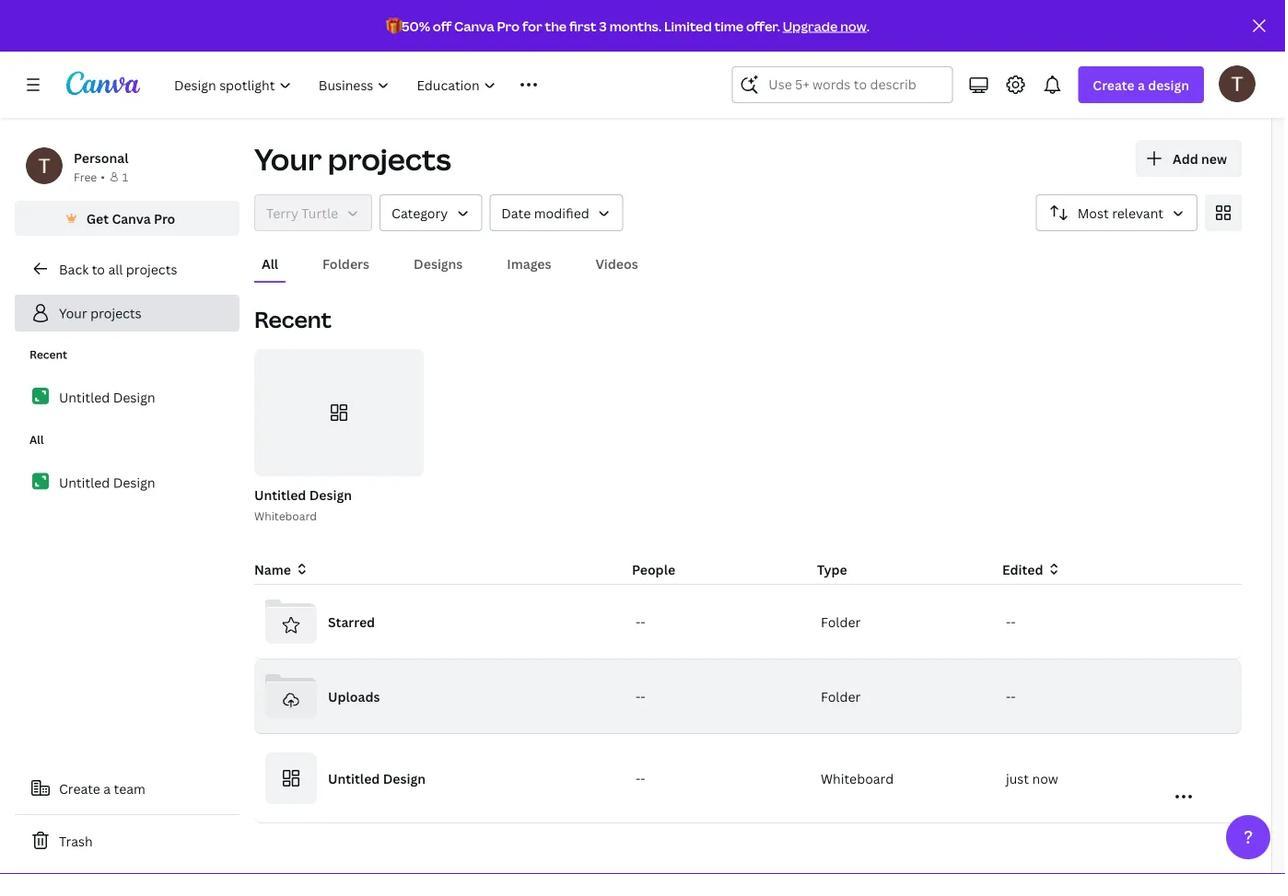 Task type: vqa. For each thing, say whether or not it's contained in the screenshot.
just now
yes



Task type: locate. For each thing, give the bounding box(es) containing it.
None search field
[[732, 66, 954, 103]]

type
[[818, 561, 848, 578]]

0 vertical spatial all
[[262, 255, 278, 272]]

to
[[92, 260, 105, 278]]

trash
[[59, 833, 93, 850]]

terry turtle
[[266, 204, 338, 222]]

canva right get
[[112, 210, 151, 227]]

0 vertical spatial recent
[[254, 305, 332, 335]]

a for team
[[104, 780, 111, 798]]

projects down all
[[90, 305, 142, 322]]

your up terry
[[254, 139, 322, 179]]

top level navigation element
[[162, 66, 688, 103], [162, 66, 688, 103]]

now
[[841, 17, 867, 35], [1033, 770, 1059, 788]]

untitled design button
[[254, 484, 352, 507]]

0 vertical spatial whiteboard
[[254, 508, 317, 524]]

0 horizontal spatial recent
[[29, 347, 67, 362]]

0 horizontal spatial whiteboard
[[254, 508, 317, 524]]

canva
[[454, 17, 495, 35], [112, 210, 151, 227]]

•
[[101, 169, 105, 184]]

uploads
[[328, 688, 380, 706]]

now right upgrade
[[841, 17, 867, 35]]

1 vertical spatial pro
[[154, 210, 175, 227]]

1 horizontal spatial your
[[254, 139, 322, 179]]

untitled design
[[59, 389, 155, 406], [59, 474, 155, 492], [328, 770, 426, 788]]

create inside dropdown button
[[1094, 76, 1135, 94]]

a left team
[[104, 780, 111, 798]]

pro inside button
[[154, 210, 175, 227]]

1 vertical spatial create
[[59, 780, 100, 798]]

free •
[[74, 169, 105, 184]]

1 vertical spatial canva
[[112, 210, 151, 227]]

🎁 50% off canva pro for the first 3 months. limited time offer. upgrade now .
[[386, 17, 870, 35]]

add
[[1174, 150, 1199, 167]]

design inside untitled design whiteboard
[[309, 486, 352, 504]]

your down back
[[59, 305, 87, 322]]

create left team
[[59, 780, 100, 798]]

-
[[636, 613, 641, 631], [641, 613, 646, 631], [1007, 613, 1012, 631], [1012, 613, 1016, 631], [636, 688, 641, 706], [641, 688, 646, 706], [1007, 688, 1012, 706], [1012, 688, 1016, 706], [636, 770, 641, 788], [641, 770, 646, 788]]

all button
[[254, 246, 286, 281]]

canva inside button
[[112, 210, 151, 227]]

a
[[1139, 76, 1146, 94], [104, 780, 111, 798]]

create
[[1094, 76, 1135, 94], [59, 780, 100, 798]]

most relevant
[[1078, 204, 1164, 222]]

0 horizontal spatial a
[[104, 780, 111, 798]]

get canva pro button
[[15, 201, 240, 236]]

1 vertical spatial a
[[104, 780, 111, 798]]

create left "design"
[[1094, 76, 1135, 94]]

recent down your projects link
[[29, 347, 67, 362]]

design
[[113, 389, 155, 406], [113, 474, 155, 492], [309, 486, 352, 504], [383, 770, 426, 788]]

0 vertical spatial projects
[[328, 139, 452, 179]]

1 untitled design link from the top
[[15, 378, 240, 417]]

personal
[[74, 149, 129, 166]]

folder for starred
[[821, 613, 861, 631]]

projects up 'category'
[[328, 139, 452, 179]]

modified
[[534, 204, 590, 222]]

1 horizontal spatial all
[[262, 255, 278, 272]]

all
[[262, 255, 278, 272], [29, 432, 44, 448]]

get canva pro
[[86, 210, 175, 227]]

pro
[[497, 17, 520, 35], [154, 210, 175, 227]]

0 vertical spatial untitled design
[[59, 389, 155, 406]]

1 vertical spatial untitled design link
[[15, 463, 240, 502]]

untitled
[[59, 389, 110, 406], [59, 474, 110, 492], [254, 486, 306, 504], [328, 770, 380, 788]]

0 vertical spatial now
[[841, 17, 867, 35]]

1 vertical spatial whiteboard
[[821, 770, 894, 788]]

pro up back to all projects "link"
[[154, 210, 175, 227]]

0 horizontal spatial all
[[29, 432, 44, 448]]

1 vertical spatial your projects
[[59, 305, 142, 322]]

create a design button
[[1079, 66, 1205, 103]]

folders button
[[315, 246, 377, 281]]

0 vertical spatial untitled design link
[[15, 378, 240, 417]]

1 horizontal spatial create
[[1094, 76, 1135, 94]]

your projects down "to"
[[59, 305, 142, 322]]

create a design
[[1094, 76, 1190, 94]]

whiteboard inside untitled design whiteboard
[[254, 508, 317, 524]]

back
[[59, 260, 89, 278]]

projects
[[328, 139, 452, 179], [126, 260, 177, 278], [90, 305, 142, 322]]

0 horizontal spatial canva
[[112, 210, 151, 227]]

back to all projects
[[59, 260, 177, 278]]

1 horizontal spatial pro
[[497, 17, 520, 35]]

whiteboard
[[254, 508, 317, 524], [821, 770, 894, 788]]

1 vertical spatial all
[[29, 432, 44, 448]]

projects right all
[[126, 260, 177, 278]]

2 folder from the top
[[821, 688, 861, 706]]

0 horizontal spatial pro
[[154, 210, 175, 227]]

terry turtle image
[[1220, 65, 1256, 102]]

0 vertical spatial create
[[1094, 76, 1135, 94]]

turtle
[[302, 204, 338, 222]]

untitled inside untitled design whiteboard
[[254, 486, 306, 504]]

category
[[392, 204, 448, 222]]

1 vertical spatial your
[[59, 305, 87, 322]]

0 horizontal spatial your projects
[[59, 305, 142, 322]]

0 vertical spatial a
[[1139, 76, 1146, 94]]

create a team
[[59, 780, 146, 798]]

1 horizontal spatial canva
[[454, 17, 495, 35]]

date
[[502, 204, 531, 222]]

1 vertical spatial folder
[[821, 688, 861, 706]]

your
[[254, 139, 322, 179], [59, 305, 87, 322]]

0 horizontal spatial now
[[841, 17, 867, 35]]

Date modified button
[[490, 195, 624, 231]]

a inside button
[[104, 780, 111, 798]]

now right the just
[[1033, 770, 1059, 788]]

untitled design link
[[15, 378, 240, 417], [15, 463, 240, 502]]

images
[[507, 255, 552, 272]]

your projects
[[254, 139, 452, 179], [59, 305, 142, 322]]

0 horizontal spatial create
[[59, 780, 100, 798]]

images button
[[500, 246, 559, 281]]

1 vertical spatial projects
[[126, 260, 177, 278]]

create inside button
[[59, 780, 100, 798]]

folder for uploads
[[821, 688, 861, 706]]

recent down all button
[[254, 305, 332, 335]]

designs button
[[407, 246, 470, 281]]

projects inside "link"
[[126, 260, 177, 278]]

folder
[[821, 613, 861, 631], [821, 688, 861, 706]]

1 horizontal spatial recent
[[254, 305, 332, 335]]

get
[[86, 210, 109, 227]]

recent
[[254, 305, 332, 335], [29, 347, 67, 362]]

add new
[[1174, 150, 1228, 167]]

0 vertical spatial canva
[[454, 17, 495, 35]]

team
[[114, 780, 146, 798]]

1 horizontal spatial a
[[1139, 76, 1146, 94]]

name
[[254, 561, 291, 578]]

pro left 'for'
[[497, 17, 520, 35]]

1 vertical spatial now
[[1033, 770, 1059, 788]]

a inside dropdown button
[[1139, 76, 1146, 94]]

canva right off
[[454, 17, 495, 35]]

date modified
[[502, 204, 590, 222]]

design
[[1149, 76, 1190, 94]]

videos
[[596, 255, 639, 272]]

your projects up turtle
[[254, 139, 452, 179]]

0 vertical spatial pro
[[497, 17, 520, 35]]

1 folder from the top
[[821, 613, 861, 631]]

starred
[[328, 613, 375, 631]]

0 vertical spatial your projects
[[254, 139, 452, 179]]

edited
[[1003, 561, 1044, 578]]

0 vertical spatial folder
[[821, 613, 861, 631]]

--
[[636, 613, 646, 631], [1007, 613, 1016, 631], [636, 688, 646, 706], [1007, 688, 1016, 706], [636, 770, 646, 788]]

a left "design"
[[1139, 76, 1146, 94]]



Task type: describe. For each thing, give the bounding box(es) containing it.
2 untitled design link from the top
[[15, 463, 240, 502]]

new
[[1202, 150, 1228, 167]]

Category button
[[380, 195, 482, 231]]

Sort by button
[[1037, 195, 1198, 231]]

all inside all button
[[262, 255, 278, 272]]

1
[[122, 169, 128, 184]]

create for create a team
[[59, 780, 100, 798]]

just now
[[1007, 770, 1059, 788]]

months.
[[610, 17, 662, 35]]

1 vertical spatial untitled design
[[59, 474, 155, 492]]

Search search field
[[769, 67, 917, 102]]

folders
[[323, 255, 370, 272]]

create for create a design
[[1094, 76, 1135, 94]]

Owner button
[[254, 195, 373, 231]]

a for design
[[1139, 76, 1146, 94]]

relevant
[[1113, 204, 1164, 222]]

for
[[523, 17, 543, 35]]

1 vertical spatial recent
[[29, 347, 67, 362]]

videos button
[[589, 246, 646, 281]]

trash link
[[15, 823, 240, 860]]

back to all projects link
[[15, 251, 240, 288]]

first
[[570, 17, 597, 35]]

just
[[1007, 770, 1030, 788]]

0 vertical spatial your
[[254, 139, 322, 179]]

the
[[545, 17, 567, 35]]

upgrade
[[783, 17, 838, 35]]

free
[[74, 169, 97, 184]]

edited button
[[1003, 560, 1174, 580]]

designs
[[414, 255, 463, 272]]

2 vertical spatial untitled design
[[328, 770, 426, 788]]

terry
[[266, 204, 299, 222]]

create a team button
[[15, 771, 240, 808]]

3
[[600, 17, 607, 35]]

off
[[433, 17, 452, 35]]

.
[[867, 17, 870, 35]]

upgrade now button
[[783, 17, 867, 35]]

offer.
[[747, 17, 781, 35]]

add new button
[[1137, 140, 1243, 177]]

untitled design whiteboard
[[254, 486, 352, 524]]

limited
[[665, 17, 712, 35]]

time
[[715, 17, 744, 35]]

🎁
[[386, 17, 399, 35]]

1 horizontal spatial your projects
[[254, 139, 452, 179]]

0 horizontal spatial your
[[59, 305, 87, 322]]

50%
[[402, 17, 430, 35]]

people
[[632, 561, 676, 578]]

1 horizontal spatial whiteboard
[[821, 770, 894, 788]]

1 horizontal spatial now
[[1033, 770, 1059, 788]]

most
[[1078, 204, 1110, 222]]

2 vertical spatial projects
[[90, 305, 142, 322]]

your projects link
[[15, 295, 240, 332]]

all
[[108, 260, 123, 278]]

name button
[[254, 560, 310, 580]]



